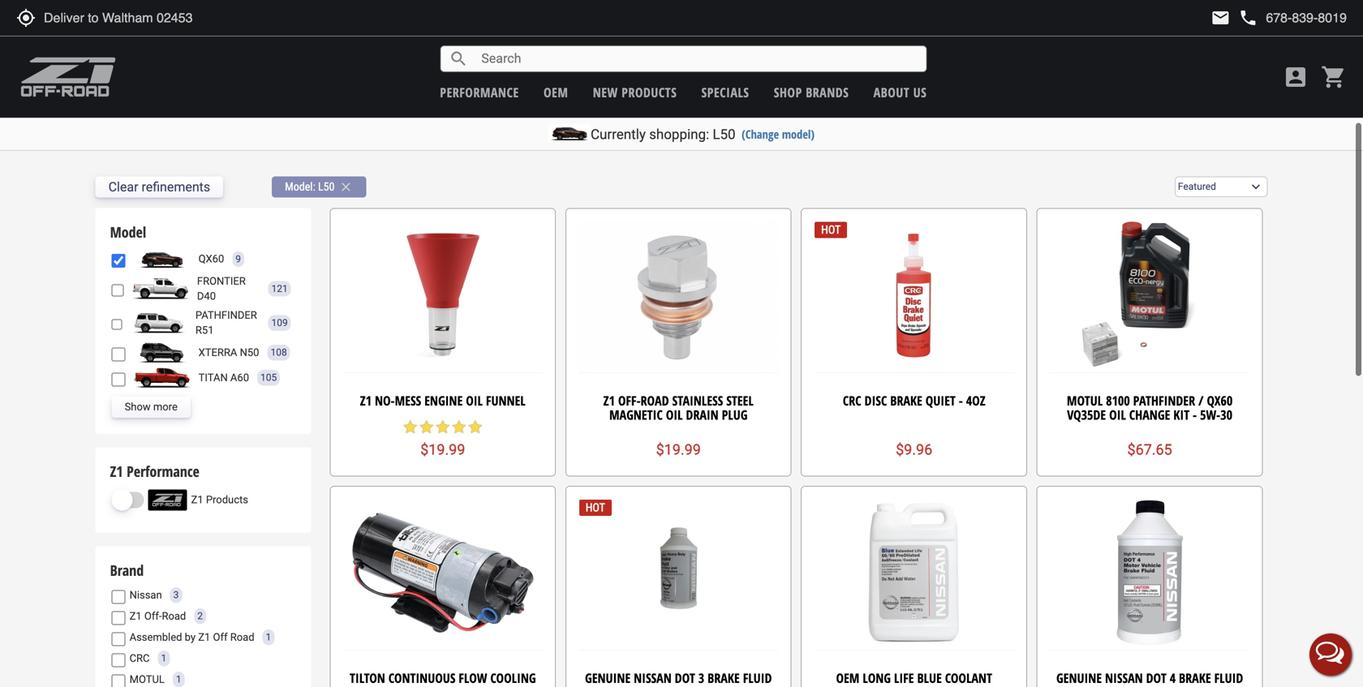 Task type: locate. For each thing, give the bounding box(es) containing it.
tilton continuous flow cooling pump
[[350, 670, 536, 687]]

1 for crc
[[161, 653, 167, 664]]

0 horizontal spatial oem
[[544, 84, 568, 101]]

z1 off-road
[[130, 610, 186, 622]]

nissan
[[130, 589, 162, 601], [634, 670, 672, 687], [1105, 670, 1143, 687]]

fluid
[[743, 670, 772, 687], [1215, 670, 1243, 687]]

0 horizontal spatial 1
[[161, 653, 167, 664]]

nissan frontier d40 2005 2006 2007 2008 2009 2010 2011 2012 2013 2014 2015 2016 2017 2018 2019 2020 2021 vq40de vq38dd qr25de 4.0l 3.8l 2.5l s se sl sv le xe pro-4x offroad z1 off-road image
[[128, 278, 193, 300]]

off-
[[618, 392, 641, 409], [144, 610, 162, 622]]

off- up assembled
[[144, 610, 162, 622]]

1 horizontal spatial oem
[[836, 670, 860, 687]]

2 genuine from the left
[[1057, 670, 1102, 687]]

dot for 3
[[675, 670, 695, 687]]

account_box
[[1283, 64, 1309, 90]]

crc down assembled
[[130, 652, 150, 665]]

performance
[[127, 462, 200, 482]]

1 horizontal spatial road
[[230, 631, 254, 644]]

dot
[[675, 670, 695, 687], [1146, 670, 1167, 687]]

0 horizontal spatial off-
[[144, 610, 162, 622]]

0 horizontal spatial qx60
[[198, 253, 224, 265]]

2 horizontal spatial 1
[[266, 632, 271, 643]]

assembled by z1 off road
[[130, 631, 254, 644]]

$9.96
[[896, 442, 933, 459]]

nissan titan a60 2004 2005 2006 2007 2008 2009 2010 2011 2012 2013 2014 2015 vk56de 5.6l s se sv sl le xe pro-4x offroad z1 off-road image
[[130, 367, 194, 389]]

1 horizontal spatial $19.99
[[656, 442, 701, 459]]

4 star from the left
[[451, 419, 467, 436]]

oil inside motul 8100 pathfinder / qx60 vq35de oil change kit - 5w-30
[[1109, 406, 1126, 424]]

long
[[863, 670, 891, 687]]

road left stainless
[[641, 392, 669, 409]]

1 horizontal spatial fluid
[[1215, 670, 1243, 687]]

model:
[[285, 180, 315, 193]]

motul inside motul 8100 pathfinder / qx60 vq35de oil change kit - 5w-30
[[1067, 392, 1103, 409]]

genuine nissan dot 3 brake fluid
[[585, 670, 772, 687]]

oem left new at left top
[[544, 84, 568, 101]]

quiet
[[926, 392, 956, 409]]

crc disc brake quiet - 4oz
[[843, 392, 986, 409]]

z1 no-mess engine oil funnel
[[360, 392, 526, 409]]

brand
[[110, 561, 144, 581]]

0 vertical spatial motul
[[1067, 392, 1103, 409]]

1 vertical spatial 1
[[161, 653, 167, 664]]

oil
[[466, 392, 483, 409], [666, 406, 683, 424], [1109, 406, 1126, 424]]

engine
[[425, 392, 463, 409]]

- left 50/50
[[902, 684, 906, 687]]

1 vertical spatial off-
[[144, 610, 162, 622]]

0 horizontal spatial fluid
[[743, 670, 772, 687]]

2 horizontal spatial nissan
[[1105, 670, 1143, 687]]

oil right engine
[[466, 392, 483, 409]]

oil for z1
[[666, 406, 683, 424]]

road
[[641, 392, 669, 409], [162, 610, 186, 622], [230, 631, 254, 644]]

9
[[236, 254, 241, 265]]

1 down assembled by z1 off road
[[176, 674, 181, 685]]

oil for motul
[[1109, 406, 1126, 424]]

0 horizontal spatial -
[[902, 684, 906, 687]]

qx60
[[198, 253, 224, 265], [1207, 392, 1233, 409]]

z1 products
[[191, 494, 248, 506]]

1 horizontal spatial crc
[[843, 392, 861, 409]]

-
[[959, 392, 963, 409], [1193, 406, 1197, 424], [902, 684, 906, 687]]

oem
[[544, 84, 568, 101], [836, 670, 860, 687]]

1 for motul
[[176, 674, 181, 685]]

blue
[[917, 670, 942, 687]]

1 vertical spatial l50
[[318, 180, 335, 193]]

oem long life blue coolant (antifreeze) - 50/50 pre-mixed
[[832, 670, 997, 687]]

nissan for genuine nissan dot 4 brake fluid
[[1105, 670, 1143, 687]]

products
[[206, 494, 248, 506]]

0 horizontal spatial 3
[[173, 590, 179, 601]]

None checkbox
[[112, 254, 125, 268], [112, 284, 124, 297], [112, 318, 122, 332], [112, 348, 125, 361], [112, 373, 125, 387], [112, 590, 125, 604], [112, 632, 125, 646], [112, 254, 125, 268], [112, 284, 124, 297], [112, 318, 122, 332], [112, 348, 125, 361], [112, 373, 125, 387], [112, 590, 125, 604], [112, 632, 125, 646]]

(change model) link
[[742, 126, 815, 142]]

2 horizontal spatial brake
[[1179, 670, 1211, 687]]

currently
[[591, 126, 646, 142]]

road left 2
[[162, 610, 186, 622]]

1 horizontal spatial motul
[[1067, 392, 1103, 409]]

shop brands
[[774, 84, 849, 101]]

crc left disc
[[843, 392, 861, 409]]

brands
[[806, 84, 849, 101]]

0 horizontal spatial $19.99
[[420, 442, 465, 459]]

0 horizontal spatial motul
[[130, 674, 165, 686]]

0 horizontal spatial l50
[[318, 180, 335, 193]]

cooling
[[490, 670, 536, 687]]

1 for assembled by z1 off road
[[266, 632, 271, 643]]

kit
[[1174, 406, 1190, 424]]

titan
[[198, 372, 228, 384]]

1 $19.99 from the left
[[420, 442, 465, 459]]

z1 off-road stainless steel magnetic oil drain plug
[[603, 392, 754, 424]]

oil inside z1 off-road stainless steel magnetic oil drain plug
[[666, 406, 683, 424]]

road right off
[[230, 631, 254, 644]]

l50
[[713, 126, 736, 142], [318, 180, 335, 193]]

1 down assembled
[[161, 653, 167, 664]]

0 vertical spatial 1
[[266, 632, 271, 643]]

z1 inside z1 off-road stainless steel magnetic oil drain plug
[[603, 392, 615, 409]]

about us
[[874, 84, 927, 101]]

performance
[[440, 84, 519, 101]]

1 horizontal spatial oil
[[666, 406, 683, 424]]

1 genuine from the left
[[585, 670, 631, 687]]

0 vertical spatial qx60
[[198, 253, 224, 265]]

0 vertical spatial oem
[[544, 84, 568, 101]]

nissan xterra n50 2005 2006 2007 2008 2009 2010 2011 2012 2013 2014 2015 vq40de 4.0l s se x pro-4x offroad z1 off-road image
[[130, 342, 194, 363]]

2 horizontal spatial oil
[[1109, 406, 1126, 424]]

oem link
[[544, 84, 568, 101]]

show more button
[[112, 397, 191, 418]]

brake
[[890, 392, 923, 409], [708, 670, 740, 687], [1179, 670, 1211, 687]]

$67.65
[[1128, 442, 1172, 459]]

road inside z1 off-road stainless steel magnetic oil drain plug
[[641, 392, 669, 409]]

0 horizontal spatial brake
[[708, 670, 740, 687]]

oil left the drain at the bottom
[[666, 406, 683, 424]]

2
[[197, 611, 203, 622]]

1 right off
[[266, 632, 271, 643]]

search
[[449, 49, 468, 69]]

1 horizontal spatial nissan
[[634, 670, 672, 687]]

0 vertical spatial crc
[[843, 392, 861, 409]]

motul
[[1067, 392, 1103, 409], [130, 674, 165, 686]]

nissan for genuine nissan dot 3 brake fluid
[[634, 670, 672, 687]]

l50 left (change
[[713, 126, 736, 142]]

continuous
[[389, 670, 456, 687]]

disc
[[865, 392, 887, 409]]

life
[[894, 670, 914, 687]]

1 vertical spatial oem
[[836, 670, 860, 687]]

1 fluid from the left
[[743, 670, 772, 687]]

0 vertical spatial 3
[[173, 590, 179, 601]]

oem inside oem long life blue coolant (antifreeze) - 50/50 pre-mixed
[[836, 670, 860, 687]]

genuine for genuine nissan dot 4 brake fluid
[[1057, 670, 1102, 687]]

2 horizontal spatial -
[[1193, 406, 1197, 424]]

0 horizontal spatial oil
[[466, 392, 483, 409]]

genuine
[[585, 670, 631, 687], [1057, 670, 1102, 687]]

1 horizontal spatial 1
[[176, 674, 181, 685]]

refinements
[[142, 179, 210, 195]]

us
[[913, 84, 927, 101]]

l50 left close
[[318, 180, 335, 193]]

off- inside z1 off-road stainless steel magnetic oil drain plug
[[618, 392, 641, 409]]

no-
[[375, 392, 395, 409]]

oil right vq35de
[[1109, 406, 1126, 424]]

motul 8100 pathfinder / qx60 vq35de oil change kit - 5w-30
[[1067, 392, 1233, 424]]

2 fluid from the left
[[1215, 670, 1243, 687]]

0 horizontal spatial crc
[[130, 652, 150, 665]]

4
[[1170, 670, 1176, 687]]

oem for oem long life blue coolant (antifreeze) - 50/50 pre-mixed
[[836, 670, 860, 687]]

- left '4oz'
[[959, 392, 963, 409]]

mess
[[395, 392, 421, 409]]

121
[[271, 283, 288, 295]]

30
[[1221, 406, 1233, 424]]

0 vertical spatial off-
[[618, 392, 641, 409]]

1 horizontal spatial dot
[[1146, 670, 1167, 687]]

2 dot from the left
[[1146, 670, 1167, 687]]

2 vertical spatial 1
[[176, 674, 181, 685]]

0 horizontal spatial genuine
[[585, 670, 631, 687]]

off- for z1 off-road stainless steel magnetic oil drain plug
[[618, 392, 641, 409]]

0 horizontal spatial dot
[[675, 670, 695, 687]]

$19.99 down the z1 no-mess engine oil funnel
[[420, 442, 465, 459]]

1 vertical spatial qx60
[[1207, 392, 1233, 409]]

shop
[[774, 84, 802, 101]]

(change
[[742, 126, 779, 142]]

1 dot from the left
[[675, 670, 695, 687]]

108
[[271, 347, 287, 358]]

qx60 right /
[[1207, 392, 1233, 409]]

2 horizontal spatial road
[[641, 392, 669, 409]]

0 vertical spatial road
[[641, 392, 669, 409]]

new products
[[593, 84, 677, 101]]

qx60 up frontier
[[198, 253, 224, 265]]

1 horizontal spatial genuine
[[1057, 670, 1102, 687]]

1 horizontal spatial qx60
[[1207, 392, 1233, 409]]

infiniti qx60 l50 2013 2014 2015 2016 2017 2018 2019 2020 vq35de vq35dd 3.5l z1 off-road image
[[130, 249, 194, 270]]

$19.99 down z1 off-road stainless steel magnetic oil drain plug
[[656, 442, 701, 459]]

1 vertical spatial crc
[[130, 652, 150, 665]]

oem left long on the right bottom of page
[[836, 670, 860, 687]]

$19.99
[[420, 442, 465, 459], [656, 442, 701, 459]]

1 horizontal spatial off-
[[618, 392, 641, 409]]

new products link
[[593, 84, 677, 101]]

- right kit
[[1193, 406, 1197, 424]]

off- left stainless
[[618, 392, 641, 409]]

dot for 4
[[1146, 670, 1167, 687]]

mail phone
[[1211, 8, 1258, 28]]

motul left 8100
[[1067, 392, 1103, 409]]

road for z1 off-road stainless steel magnetic oil drain plug
[[641, 392, 669, 409]]

1 horizontal spatial l50
[[713, 126, 736, 142]]

1 vertical spatial motul
[[130, 674, 165, 686]]

genuine nissan dot 4 brake fluid
[[1057, 670, 1243, 687]]

mail link
[[1211, 8, 1231, 28]]

drain
[[686, 406, 719, 424]]

50/50
[[909, 684, 938, 687]]

(antifreeze)
[[832, 684, 899, 687]]

frontier
[[197, 275, 246, 287]]

1 vertical spatial 3
[[699, 670, 705, 687]]

pump
[[428, 684, 458, 687]]

performance link
[[440, 84, 519, 101]]

motul down assembled
[[130, 674, 165, 686]]

0 horizontal spatial road
[[162, 610, 186, 622]]

1 vertical spatial road
[[162, 610, 186, 622]]

None checkbox
[[112, 611, 125, 625], [112, 653, 125, 667], [112, 675, 125, 687], [112, 611, 125, 625], [112, 653, 125, 667], [112, 675, 125, 687]]

frontier d40
[[197, 275, 246, 302]]



Task type: vqa. For each thing, say whether or not it's contained in the screenshot.
& Up corresponding to 2 & up Element
no



Task type: describe. For each thing, give the bounding box(es) containing it.
105
[[261, 372, 277, 384]]

z1 for z1 off-road
[[130, 610, 142, 622]]

2 vertical spatial road
[[230, 631, 254, 644]]

5w-
[[1200, 406, 1221, 424]]

plug
[[722, 406, 748, 424]]

brake for genuine nissan dot 3 brake fluid
[[708, 670, 740, 687]]

109
[[271, 317, 288, 329]]

close
[[339, 180, 353, 194]]

new
[[593, 84, 618, 101]]

brake for genuine nissan dot 4 brake fluid
[[1179, 670, 1211, 687]]

currently shopping: l50 (change model)
[[591, 126, 815, 142]]

xterra
[[198, 347, 237, 359]]

model: l50 close
[[285, 180, 353, 194]]

shopping_cart link
[[1317, 64, 1347, 90]]

2 star from the left
[[419, 419, 435, 436]]

steel
[[726, 392, 754, 409]]

show
[[125, 401, 151, 413]]

fluid for genuine nissan dot 4 brake fluid
[[1215, 670, 1243, 687]]

crc for crc disc brake quiet - 4oz
[[843, 392, 861, 409]]

4oz
[[966, 392, 986, 409]]

funnel
[[486, 392, 526, 409]]

model)
[[782, 126, 815, 142]]

clear refinements button
[[95, 176, 223, 197]]

- inside motul 8100 pathfinder / qx60 vq35de oil change kit - 5w-30
[[1193, 406, 1197, 424]]

shop brands link
[[774, 84, 849, 101]]

5 star from the left
[[467, 419, 483, 436]]

oem for oem link
[[544, 84, 568, 101]]

pathfinder
[[195, 309, 257, 321]]

z1 performance
[[110, 462, 200, 482]]

r51
[[195, 324, 214, 337]]

pre-
[[942, 684, 964, 687]]

1 horizontal spatial -
[[959, 392, 963, 409]]

0 vertical spatial l50
[[713, 126, 736, 142]]

1 horizontal spatial 3
[[699, 670, 705, 687]]

z1 for z1 off-road stainless steel magnetic oil drain plug
[[603, 392, 615, 409]]

z1 for z1 no-mess engine oil funnel
[[360, 392, 372, 409]]

shopping_cart
[[1321, 64, 1347, 90]]

fluid for genuine nissan dot 3 brake fluid
[[743, 670, 772, 687]]

specials
[[702, 84, 749, 101]]

genuine for genuine nissan dot 3 brake fluid
[[585, 670, 631, 687]]

flow
[[459, 670, 487, 687]]

off- for z1 off-road
[[144, 610, 162, 622]]

a60
[[230, 372, 249, 384]]

xterra n50
[[198, 347, 259, 359]]

motul for motul 8100 pathfinder / qx60 vq35de oil change kit - 5w-30
[[1067, 392, 1103, 409]]

road for z1 off-road
[[162, 610, 186, 622]]

clear refinements
[[108, 179, 210, 195]]

motul for motul
[[130, 674, 165, 686]]

Search search field
[[468, 46, 926, 71]]

shopping:
[[649, 126, 709, 142]]

/
[[1199, 392, 1204, 409]]

stainless
[[672, 392, 723, 409]]

d40
[[197, 290, 216, 302]]

$19.99 inside star star star star star $19.99
[[420, 442, 465, 459]]

qx60 inside motul 8100 pathfinder / qx60 vq35de oil change kit - 5w-30
[[1207, 392, 1233, 409]]

about us link
[[874, 84, 927, 101]]

1 horizontal spatial brake
[[890, 392, 923, 409]]

0 horizontal spatial nissan
[[130, 589, 162, 601]]

my_location
[[16, 8, 36, 28]]

account_box link
[[1279, 64, 1313, 90]]

star star star star star $19.99
[[402, 419, 483, 459]]

mixed
[[964, 684, 997, 687]]

2 $19.99 from the left
[[656, 442, 701, 459]]

specials link
[[702, 84, 749, 101]]

8100
[[1106, 392, 1130, 409]]

1 star from the left
[[402, 419, 419, 436]]

off
[[213, 631, 228, 644]]

pathfinder r51
[[195, 309, 257, 337]]

crc for crc
[[130, 652, 150, 665]]

about
[[874, 84, 910, 101]]

assembled
[[130, 631, 182, 644]]

z1 for z1 performance
[[110, 462, 123, 482]]

coolant
[[945, 670, 992, 687]]

nissan pathfinder r51 2005 2006 2007 2008 2009 2010 2011 2012 vq40de vk56de 4.0l 5.6l s sl sv se le xe z1 off-road image
[[127, 313, 191, 334]]

show more
[[125, 401, 178, 413]]

vq35de
[[1067, 406, 1106, 424]]

z1 motorsports logo image
[[20, 57, 117, 97]]

mail
[[1211, 8, 1231, 28]]

products
[[622, 84, 677, 101]]

change
[[1129, 406, 1170, 424]]

z1 for z1 products
[[191, 494, 203, 506]]

3 star from the left
[[435, 419, 451, 436]]

phone link
[[1239, 8, 1347, 28]]

model
[[110, 223, 146, 242]]

magnetic
[[609, 406, 663, 424]]

phone
[[1239, 8, 1258, 28]]

clear
[[108, 179, 138, 195]]

tilton
[[350, 670, 385, 687]]

l50 inside model: l50 close
[[318, 180, 335, 193]]

- inside oem long life blue coolant (antifreeze) - 50/50 pre-mixed
[[902, 684, 906, 687]]



